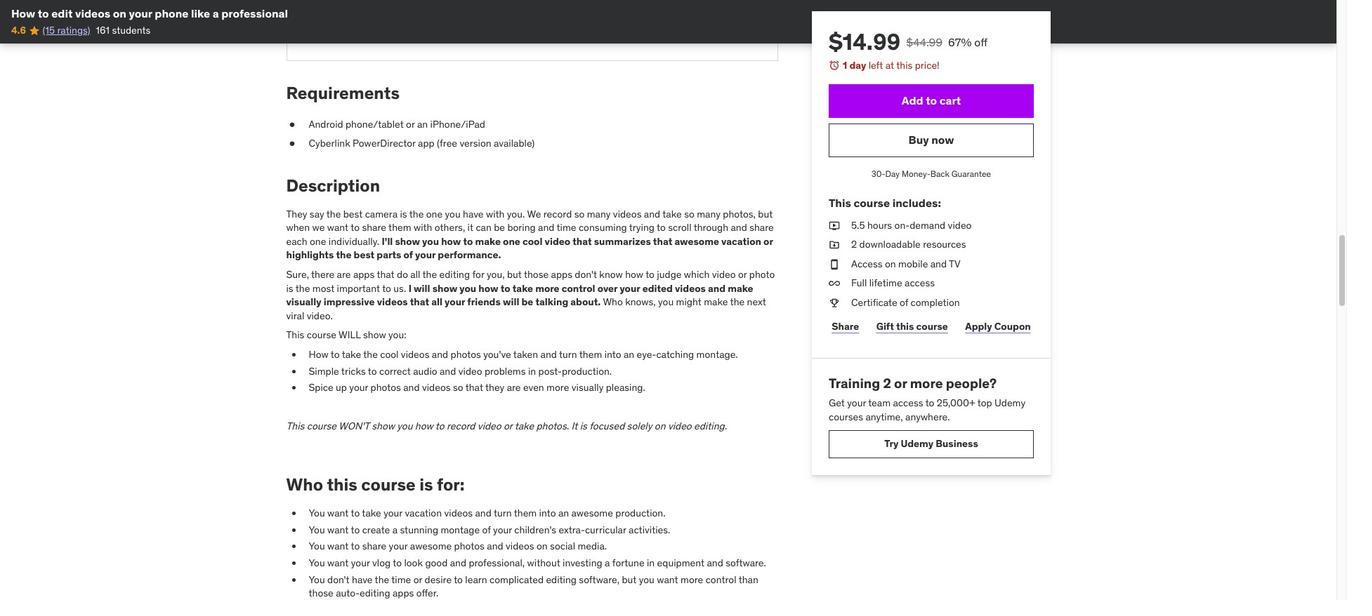 Task type: describe. For each thing, give the bounding box(es) containing it.
summarizes
[[594, 235, 651, 248]]

of inside i'll show you how to make one cool video that summarizes that awesome vacation or highlights the best parts of your performance.
[[404, 249, 413, 262]]

all inside i will show you how to take more control over your edited videos and make visually impressive videos that all your friends will be talking about.
[[432, 296, 443, 309]]

learn
[[465, 574, 487, 586]]

on down downloadable
[[885, 258, 896, 270]]

take inside they say the best camera is the one you have with you. we record so many videos and take so many photos, but when we want to share them with others, it can be boring and time consuming trying to scroll through and share each one individually.
[[663, 208, 682, 220]]

don't inside you want to take your vacation videos and turn them into an awesome production. you want to create a stunning montage of your children's extra-curricular activities. you want to share your awesome photos and videos on social media. you want your vlog to look good and professional, without investing a fortune in equipment and software. you don't have the time or desire to learn complicated editing software, but you want more control than those auto-editing apps offer.
[[327, 574, 350, 586]]

1 horizontal spatial one
[[426, 208, 443, 220]]

post-
[[539, 365, 562, 378]]

alarm image
[[829, 60, 840, 71]]

the inside you want to take your vacation videos and turn them into an awesome production. you want to create a stunning montage of your children's extra-curricular activities. you want to share your awesome photos and videos on social media. you want your vlog to look good and professional, without investing a fortune in equipment and software. you don't have the time or desire to learn complicated editing software, but you want more control than those auto-editing apps offer.
[[375, 574, 389, 586]]

and inside i will show you how to take more control over your edited videos and make visually impressive videos that all your friends will be talking about.
[[708, 282, 726, 295]]

to right tricks
[[368, 365, 377, 378]]

your left friends
[[445, 296, 465, 309]]

share button
[[829, 313, 862, 341]]

1 horizontal spatial will
[[503, 296, 519, 309]]

the inside i'll show you how to make one cool video that summarizes that awesome vacation or highlights the best parts of your performance.
[[336, 249, 352, 262]]

highlights
[[286, 249, 334, 262]]

share down the photos,
[[750, 221, 774, 234]]

this course won't show you how to record video or take photos. it is focused solely on video editing.
[[286, 420, 727, 433]]

course down completion
[[916, 321, 948, 333]]

how inside i will show you how to take more control over your edited videos and make visually impressive videos that all your friends will be talking about.
[[479, 282, 499, 295]]

editing inside sure, there are apps that do all the editing for you, but those apps don't know how to judge which video or photo is the most important to us.
[[440, 268, 470, 281]]

desire
[[425, 574, 452, 586]]

phone
[[155, 6, 189, 20]]

your up knows,
[[620, 282, 640, 295]]

be inside i will show you how to take more control over your edited videos and make visually impressive videos that all your friends will be talking about.
[[522, 296, 534, 309]]

videos down audio
[[422, 382, 451, 394]]

0 vertical spatial will
[[414, 282, 430, 295]]

buy now
[[909, 133, 954, 147]]

add to cart
[[902, 93, 961, 108]]

to right vlog
[[393, 557, 402, 570]]

the right do
[[423, 268, 437, 281]]

0 horizontal spatial apps
[[353, 268, 375, 281]]

take inside i will show you how to take more control over your edited videos and make visually impressive videos that all your friends will be talking about.
[[513, 282, 533, 295]]

solely
[[627, 420, 652, 433]]

money-
[[902, 168, 930, 179]]

control inside you want to take your vacation videos and turn them into an awesome production. you want to create a stunning montage of your children's extra-curricular activities. you want to share your awesome photos and videos on social media. you want your vlog to look good and professional, without investing a fortune in equipment and software. you don't have the time or desire to learn complicated editing software, but you want more control than those auto-editing apps offer.
[[706, 574, 737, 586]]

students
[[112, 24, 151, 37]]

completion
[[911, 296, 960, 309]]

others,
[[435, 221, 465, 234]]

you inside i'll show you how to make one cool video that summarizes that awesome vacation or highlights the best parts of your performance.
[[422, 235, 439, 248]]

for:
[[437, 475, 465, 496]]

videos down us.
[[377, 296, 408, 309]]

iphone/ipad
[[430, 118, 485, 130]]

they
[[486, 382, 505, 394]]

cool inside this course will show you: how to take the cool videos and photos you've taken and turn them into an eye-catching montage. simple tricks to correct audio and video problems in post-production. spice up your photos and videos so that they are even more visually pleasing.
[[380, 348, 399, 361]]

1
[[843, 59, 847, 72]]

try udemy business link
[[829, 430, 1034, 458]]

than
[[739, 574, 759, 586]]

and left tv
[[930, 258, 947, 270]]

the right camera
[[409, 208, 424, 220]]

course for this course includes:
[[854, 196, 890, 210]]

of inside you want to take your vacation videos and turn them into an awesome production. you want to create a stunning montage of your children's extra-curricular activities. you want to share your awesome photos and videos on social media. you want your vlog to look good and professional, without investing a fortune in equipment and software. you don't have the time or desire to learn complicated editing software, but you want more control than those auto-editing apps offer.
[[482, 524, 491, 537]]

those inside sure, there are apps that do all the editing for you, but those apps don't know how to judge which video or photo is the most important to us.
[[524, 268, 549, 281]]

catching
[[657, 348, 694, 361]]

0 vertical spatial access
[[905, 277, 935, 290]]

161
[[96, 24, 110, 37]]

software,
[[579, 574, 620, 586]]

app
[[418, 137, 435, 150]]

individually.
[[329, 235, 380, 248]]

on right solely
[[655, 420, 666, 433]]

resources
[[923, 238, 966, 251]]

won't
[[339, 420, 369, 433]]

and up audio
[[432, 348, 448, 361]]

there
[[311, 268, 335, 281]]

or up cyberlink powerdirector app (free version available)
[[406, 118, 415, 130]]

your up 'create'
[[384, 508, 403, 520]]

photos.
[[536, 420, 569, 433]]

try
[[884, 438, 899, 450]]

boring
[[508, 221, 536, 234]]

extra-
[[559, 524, 585, 537]]

impressive
[[324, 296, 375, 309]]

but inside sure, there are apps that do all the editing for you, but those apps don't know how to judge which video or photo is the most important to us.
[[507, 268, 522, 281]]

show right won't at the left
[[372, 420, 395, 433]]

this for gift this course
[[896, 321, 914, 333]]

0 horizontal spatial 2
[[851, 238, 857, 251]]

mobile
[[898, 258, 928, 270]]

to inside 'training 2 or more people? get your team access to 25,000+ top udemy courses anytime, anywhere.'
[[925, 397, 934, 410]]

2 vertical spatial awesome
[[410, 541, 452, 553]]

most
[[313, 282, 335, 295]]

to up edited
[[646, 268, 655, 281]]

one inside i'll show you how to make one cool video that summarizes that awesome vacation or highlights the best parts of your performance.
[[503, 235, 521, 248]]

your left vlog
[[351, 557, 370, 570]]

or inside you want to take your vacation videos and turn them into an awesome production. you want to create a stunning montage of your children's extra-curricular activities. you want to share your awesome photos and videos on social media. you want your vlog to look good and professional, without investing a fortune in equipment and software. you don't have the time or desire to learn complicated editing software, but you want more control than those auto-editing apps offer.
[[414, 574, 422, 586]]

udemy inside 'training 2 or more people? get your team access to 25,000+ top udemy courses anytime, anywhere.'
[[995, 397, 1026, 410]]

scroll
[[668, 221, 692, 234]]

know
[[600, 268, 623, 281]]

videos up 161
[[75, 6, 110, 20]]

professional,
[[469, 557, 525, 570]]

the right say
[[327, 208, 341, 220]]

apps inside you want to take your vacation videos and turn them into an awesome production. you want to create a stunning montage of your children's extra-curricular activities. you want to share your awesome photos and videos on social media. you want your vlog to look good and professional, without investing a fortune in equipment and software. you don't have the time or desire to learn complicated editing software, but you want more control than those auto-editing apps offer.
[[393, 588, 414, 600]]

judge
[[657, 268, 682, 281]]

2 horizontal spatial so
[[684, 208, 695, 220]]

android phone/tablet or an iphone/ipad
[[309, 118, 485, 130]]

awesome for vacation
[[675, 235, 719, 248]]

and down we
[[538, 221, 555, 234]]

xsmall image for android
[[286, 118, 298, 132]]

that down 'consuming'
[[573, 235, 592, 248]]

like
[[191, 6, 210, 20]]

show inside this course will show you: how to take the cool videos and photos you've taken and turn them into an eye-catching montage. simple tricks to correct audio and video problems in post-production. spice up your photos and videos so that they are even more visually pleasing.
[[363, 329, 386, 342]]

sure,
[[286, 268, 309, 281]]

you inside they say the best camera is the one you have with you. we record so many videos and take so many photos, but when we want to share them with others, it can be boring and time consuming trying to scroll through and share each one individually.
[[445, 208, 461, 220]]

2 inside 'training 2 or more people? get your team access to 25,000+ top udemy courses anytime, anywhere.'
[[883, 375, 891, 392]]

67%
[[948, 35, 972, 49]]

montage.
[[697, 348, 738, 361]]

control inside i will show you how to take more control over your edited videos and make visually impressive videos that all your friends will be talking about.
[[562, 282, 596, 295]]

visually inside i will show you how to take more control over your edited videos and make visually impressive videos that all your friends will be talking about.
[[286, 296, 322, 309]]

0 horizontal spatial record
[[447, 420, 475, 433]]

0 vertical spatial an
[[417, 118, 428, 130]]

video inside sure, there are apps that do all the editing for you, but those apps don't know how to judge which video or photo is the most important to us.
[[712, 268, 736, 281]]

course for this course won't show you how to record video or take photos. it is focused solely on video editing.
[[307, 420, 337, 433]]

30-
[[871, 168, 885, 179]]

to up simple
[[331, 348, 340, 361]]

them inside this course will show you: how to take the cool videos and photos you've taken and turn them into an eye-catching montage. simple tricks to correct audio and video problems in post-production. spice up your photos and videos so that they are even more visually pleasing.
[[580, 348, 602, 361]]

edited
[[643, 282, 673, 295]]

cool inside i'll show you how to make one cool video that summarizes that awesome vacation or highlights the best parts of your performance.
[[523, 235, 543, 248]]

is inside sure, there are apps that do all the editing for you, but those apps don't know how to judge which video or photo is the most important to us.
[[286, 282, 293, 295]]

stunning
[[400, 524, 438, 537]]

investing
[[563, 557, 603, 570]]

description
[[286, 175, 380, 197]]

friends
[[467, 296, 501, 309]]

record inside they say the best camera is the one you have with you. we record so many videos and take so many photos, but when we want to share them with others, it can be boring and time consuming trying to scroll through and share each one individually.
[[544, 208, 572, 220]]

your inside i'll show you how to make one cool video that summarizes that awesome vacation or highlights the best parts of your performance.
[[415, 249, 436, 262]]

0 horizontal spatial editing
[[360, 588, 390, 600]]

$44.99
[[906, 35, 943, 49]]

0 horizontal spatial with
[[414, 221, 432, 234]]

the inside this course will show you: how to take the cool videos and photos you've taken and turn them into an eye-catching montage. simple tricks to correct audio and video problems in post-production. spice up your photos and videos so that they are even more visually pleasing.
[[363, 348, 378, 361]]

to left scroll
[[657, 221, 666, 234]]

to down who this course is for:
[[351, 508, 360, 520]]

we
[[312, 221, 325, 234]]

this for this course includes:
[[829, 196, 851, 210]]

auto-
[[336, 588, 360, 600]]

take inside you want to take your vacation videos and turn them into an awesome production. you want to create a stunning montage of your children's extra-curricular activities. you want to share your awesome photos and videos on social media. you want your vlog to look good and professional, without investing a fortune in equipment and software. you don't have the time or desire to learn complicated editing software, but you want more control than those auto-editing apps offer.
[[362, 508, 381, 520]]

an inside you want to take your vacation videos and turn them into an awesome production. you want to create a stunning montage of your children's extra-curricular activities. you want to share your awesome photos and videos on social media. you want your vlog to look good and professional, without investing a fortune in equipment and software. you don't have the time or desire to learn complicated editing software, but you want more control than those auto-editing apps offer.
[[559, 508, 569, 520]]

get
[[829, 397, 845, 410]]

media.
[[578, 541, 607, 553]]

161 students
[[96, 24, 151, 37]]

i will show you how to take more control over your edited videos and make visually impressive videos that all your friends will be talking about.
[[286, 282, 754, 309]]

2 downloadable resources
[[851, 238, 966, 251]]

in inside you want to take your vacation videos and turn them into an awesome production. you want to create a stunning montage of your children's extra-curricular activities. you want to share your awesome photos and videos on social media. you want your vlog to look good and professional, without investing a fortune in equipment and software. you don't have the time or desire to learn complicated editing software, but you want more control than those auto-editing apps offer.
[[647, 557, 655, 570]]

0 vertical spatial a
[[213, 6, 219, 20]]

production. inside this course will show you: how to take the cool videos and photos you've taken and turn them into an eye-catching montage. simple tricks to correct audio and video problems in post-production. spice up your photos and videos so that they are even more visually pleasing.
[[562, 365, 612, 378]]

5 you from the top
[[309, 574, 325, 586]]

might
[[676, 296, 702, 309]]

gift this course
[[876, 321, 948, 333]]

into inside this course will show you: how to take the cool videos and photos you've taken and turn them into an eye-catching montage. simple tricks to correct audio and video problems in post-production. spice up your photos and videos so that they are even more visually pleasing.
[[605, 348, 622, 361]]

on-
[[894, 219, 910, 232]]

simple
[[309, 365, 339, 378]]

add
[[902, 93, 923, 108]]

you,
[[487, 268, 505, 281]]

more inside i will show you how to take more control over your edited videos and make visually impressive videos that all your friends will be talking about.
[[535, 282, 560, 295]]

or inside 'training 2 or more people? get your team access to 25,000+ top udemy courses anytime, anywhere.'
[[894, 375, 907, 392]]

vacation inside i'll show you how to make one cool video that summarizes that awesome vacation or highlights the best parts of your performance.
[[722, 235, 762, 248]]

that down scroll
[[653, 235, 673, 248]]

cart
[[940, 93, 961, 108]]

and right good
[[450, 557, 467, 570]]

in inside this course will show you: how to take the cool videos and photos you've taken and turn them into an eye-catching montage. simple tricks to correct audio and video problems in post-production. spice up your photos and videos so that they are even more visually pleasing.
[[528, 365, 536, 378]]

video inside i'll show you how to make one cool video that summarizes that awesome vacation or highlights the best parts of your performance.
[[545, 235, 571, 248]]

25,000+
[[937, 397, 975, 410]]

0 vertical spatial photos
[[451, 348, 481, 361]]

and up professional,
[[487, 541, 504, 553]]

over
[[598, 282, 618, 295]]

and up montage
[[475, 508, 492, 520]]

your inside this course will show you: how to take the cool videos and photos you've taken and turn them into an eye-catching montage. simple tricks to correct audio and video problems in post-production. spice up your photos and videos so that they are even more visually pleasing.
[[349, 382, 368, 394]]

we
[[527, 208, 541, 220]]

training
[[829, 375, 880, 392]]

xsmall image for full
[[829, 277, 840, 291]]

and down the photos,
[[731, 221, 747, 234]]

your up look
[[389, 541, 408, 553]]

curricular
[[585, 524, 627, 537]]

1 horizontal spatial so
[[575, 208, 585, 220]]

0 vertical spatial this
[[896, 59, 913, 72]]

videos down children's
[[506, 541, 534, 553]]

buy now button
[[829, 123, 1034, 157]]

4 you from the top
[[309, 557, 325, 570]]

you right won't at the left
[[397, 420, 413, 433]]

videos up audio
[[401, 348, 430, 361]]

to down audio
[[435, 420, 444, 433]]

certificate
[[851, 296, 897, 309]]

videos up the might
[[675, 282, 706, 295]]

share down camera
[[362, 221, 386, 234]]

is right it on the bottom left
[[580, 420, 587, 433]]

to up the auto-
[[351, 541, 360, 553]]

is left for:
[[420, 475, 433, 496]]

0 horizontal spatial one
[[310, 235, 326, 248]]

and right audio
[[440, 365, 456, 378]]

take left 'photos.'
[[515, 420, 534, 433]]

awesome for production.
[[572, 508, 613, 520]]

be inside they say the best camera is the one you have with you. we record so many videos and take so many photos, but when we want to share them with others, it can be boring and time consuming trying to scroll through and share each one individually.
[[494, 221, 505, 234]]

that inside sure, there are apps that do all the editing for you, but those apps don't know how to judge which video or photo is the most important to us.
[[377, 268, 395, 281]]

your up students
[[129, 6, 152, 20]]



Task type: vqa. For each thing, say whether or not it's contained in the screenshot.
the (free
yes



Task type: locate. For each thing, give the bounding box(es) containing it.
0 vertical spatial vacation
[[722, 235, 762, 248]]

full lifetime access
[[851, 277, 935, 290]]

photos left you've
[[451, 348, 481, 361]]

to inside i will show you how to take more control over your edited videos and make visually impressive videos that all your friends will be talking about.
[[501, 282, 511, 295]]

3 xsmall image from the top
[[829, 296, 840, 310]]

video inside this course will show you: how to take the cool videos and photos you've taken and turn them into an eye-catching montage. simple tricks to correct audio and video problems in post-production. spice up your photos and videos so that they are even more visually pleasing.
[[459, 365, 482, 378]]

how right know
[[625, 268, 644, 281]]

editing left the for
[[440, 268, 470, 281]]

to inside i'll show you how to make one cool video that summarizes that awesome vacation or highlights the best parts of your performance.
[[463, 235, 473, 248]]

how
[[11, 6, 35, 20], [309, 348, 329, 361]]

guarantee
[[952, 168, 991, 179]]

do
[[397, 268, 408, 281]]

2 you from the top
[[309, 524, 325, 537]]

audio
[[413, 365, 437, 378]]

1 vertical spatial access
[[893, 397, 923, 410]]

are inside sure, there are apps that do all the editing for you, but those apps don't know how to judge which video or photo is the most important to us.
[[337, 268, 351, 281]]

your
[[129, 6, 152, 20], [415, 249, 436, 262], [620, 282, 640, 295], [445, 296, 465, 309], [349, 382, 368, 394], [847, 397, 866, 410], [384, 508, 403, 520], [493, 524, 512, 537], [389, 541, 408, 553], [351, 557, 370, 570]]

one down boring
[[503, 235, 521, 248]]

make inside i will show you how to take more control over your edited videos and make visually impressive videos that all your friends will be talking about.
[[728, 282, 754, 295]]

that left do
[[377, 268, 395, 281]]

1 vertical spatial udemy
[[901, 438, 934, 450]]

1 vertical spatial record
[[447, 420, 475, 433]]

problems
[[485, 365, 526, 378]]

1 horizontal spatial but
[[622, 574, 637, 586]]

left
[[869, 59, 883, 72]]

0 horizontal spatial but
[[507, 268, 522, 281]]

2 vertical spatial a
[[605, 557, 610, 570]]

0 vertical spatial don't
[[575, 268, 597, 281]]

course for this course will show you: how to take the cool videos and photos you've taken and turn them into an eye-catching montage. simple tricks to correct audio and video problems in post-production. spice up your photos and videos so that they are even more visually pleasing.
[[307, 329, 337, 342]]

they say the best camera is the one you have with you. we record so many videos and take so many photos, but when we want to share them with others, it can be boring and time consuming trying to scroll through and share each one individually.
[[286, 208, 774, 248]]

best down individually. on the top of page
[[354, 249, 375, 262]]

create
[[362, 524, 390, 537]]

0 vertical spatial control
[[562, 282, 596, 295]]

fortune
[[613, 557, 645, 570]]

share
[[832, 321, 859, 333]]

photo
[[750, 268, 775, 281]]

but inside you want to take your vacation videos and turn them into an awesome production. you want to create a stunning montage of your children's extra-curricular activities. you want to share your awesome photos and videos on social media. you want your vlog to look good and professional, without investing a fortune in equipment and software. you don't have the time or desire to learn complicated editing software, but you want more control than those auto-editing apps offer.
[[622, 574, 637, 586]]

back
[[930, 168, 950, 179]]

photos inside you want to take your vacation videos and turn them into an awesome production. you want to create a stunning montage of your children's extra-curricular activities. you want to share your awesome photos and videos on social media. you want your vlog to look good and professional, without investing a fortune in equipment and software. you don't have the time or desire to learn complicated editing software, but you want more control than those auto-editing apps offer.
[[454, 541, 485, 553]]

price!
[[915, 59, 940, 72]]

2 vertical spatial an
[[559, 508, 569, 520]]

vacation down the photos,
[[722, 235, 762, 248]]

have inside they say the best camera is the one you have with you. we record so many videos and take so many photos, but when we want to share them with others, it can be boring and time consuming trying to scroll through and share each one individually.
[[463, 208, 484, 220]]

it
[[572, 420, 578, 433]]

control up about.
[[562, 282, 596, 295]]

of right parts
[[404, 249, 413, 262]]

show inside i'll show you how to make one cool video that summarizes that awesome vacation or highlights the best parts of your performance.
[[395, 235, 420, 248]]

the
[[327, 208, 341, 220], [409, 208, 424, 220], [336, 249, 352, 262], [423, 268, 437, 281], [296, 282, 310, 295], [730, 296, 745, 309], [363, 348, 378, 361], [375, 574, 389, 586]]

2 horizontal spatial one
[[503, 235, 521, 248]]

don't up the auto-
[[327, 574, 350, 586]]

0 vertical spatial editing
[[440, 268, 470, 281]]

show left "you:"
[[363, 329, 386, 342]]

show inside i will show you how to take more control over your edited videos and make visually impressive videos that all your friends will be talking about.
[[433, 282, 458, 295]]

0 vertical spatial xsmall image
[[829, 238, 840, 252]]

and down which
[[708, 282, 726, 295]]

1 vertical spatial those
[[309, 588, 334, 600]]

1 vertical spatial are
[[507, 382, 521, 394]]

1 horizontal spatial are
[[507, 382, 521, 394]]

1 vertical spatial this
[[896, 321, 914, 333]]

awesome up good
[[410, 541, 452, 553]]

is
[[400, 208, 407, 220], [286, 282, 293, 295], [580, 420, 587, 433], [420, 475, 433, 496]]

xsmall image for access
[[829, 258, 840, 271]]

performance.
[[438, 249, 501, 262]]

more inside this course will show you: how to take the cool videos and photos you've taken and turn them into an eye-catching montage. simple tricks to correct audio and video problems in post-production. spice up your photos and videos so that they are even more visually pleasing.
[[547, 382, 569, 394]]

on up without
[[537, 541, 548, 553]]

this for who this course is for:
[[327, 475, 358, 496]]

2 xsmall image from the top
[[829, 277, 840, 291]]

them up children's
[[514, 508, 537, 520]]

you inside who knows, you might make the next viral video.
[[658, 296, 674, 309]]

0 horizontal spatial who
[[286, 475, 323, 496]]

now
[[931, 133, 954, 147]]

to up "anywhere." at the right of page
[[925, 397, 934, 410]]

2 horizontal spatial but
[[758, 208, 773, 220]]

best up individually. on the top of page
[[343, 208, 363, 220]]

so inside this course will show you: how to take the cool videos and photos you've taken and turn them into an eye-catching montage. simple tricks to correct audio and video problems in post-production. spice up your photos and videos so that they are even more visually pleasing.
[[453, 382, 463, 394]]

you down fortune
[[639, 574, 655, 586]]

turn inside you want to take your vacation videos and turn them into an awesome production. you want to create a stunning montage of your children's extra-curricular activities. you want to share your awesome photos and videos on social media. you want your vlog to look good and professional, without investing a fortune in equipment and software. you don't have the time or desire to learn complicated editing software, but you want more control than those auto-editing apps offer.
[[494, 508, 512, 520]]

course left won't at the left
[[307, 420, 337, 433]]

make inside who knows, you might make the next viral video.
[[704, 296, 728, 309]]

top
[[978, 397, 992, 410]]

udemy inside try udemy business link
[[901, 438, 934, 450]]

xsmall image up 'requirements'
[[304, 27, 315, 40]]

access
[[905, 277, 935, 290], [893, 397, 923, 410]]

parts
[[377, 249, 402, 262]]

1 vertical spatial be
[[522, 296, 534, 309]]

and
[[644, 208, 661, 220], [538, 221, 555, 234], [731, 221, 747, 234], [930, 258, 947, 270], [708, 282, 726, 295], [432, 348, 448, 361], [541, 348, 557, 361], [440, 365, 456, 378], [403, 382, 420, 394], [475, 508, 492, 520], [487, 541, 504, 553], [450, 557, 467, 570], [707, 557, 724, 570]]

1 vertical spatial don't
[[327, 574, 350, 586]]

1 horizontal spatial visually
[[572, 382, 604, 394]]

to left cart
[[926, 93, 937, 108]]

time inside they say the best camera is the one you have with you. we record so many videos and take so many photos, but when we want to share them with others, it can be boring and time consuming trying to scroll through and share each one individually.
[[557, 221, 577, 234]]

are down problems
[[507, 382, 521, 394]]

record up for:
[[447, 420, 475, 433]]

2 vertical spatial photos
[[454, 541, 485, 553]]

more down post-
[[547, 382, 569, 394]]

you down the for
[[460, 282, 477, 295]]

day
[[849, 59, 866, 72]]

even
[[523, 382, 544, 394]]

trying
[[629, 221, 655, 234]]

1 vertical spatial turn
[[494, 508, 512, 520]]

best
[[343, 208, 363, 220], [354, 249, 375, 262]]

to up (15
[[38, 6, 49, 20]]

lifetime
[[869, 277, 902, 290]]

to left 'create'
[[351, 524, 360, 537]]

want inside they say the best camera is the one you have with you. we record so many videos and take so many photos, but when we want to share them with others, it can be boring and time consuming trying to scroll through and share each one individually.
[[327, 221, 349, 234]]

(15
[[43, 24, 55, 37]]

$14.99
[[829, 27, 901, 56]]

1 horizontal spatial be
[[522, 296, 534, 309]]

taken
[[514, 348, 538, 361]]

xsmall image for 5.5
[[829, 219, 840, 233]]

0 horizontal spatial control
[[562, 282, 596, 295]]

1 horizontal spatial udemy
[[995, 397, 1026, 410]]

2 many from the left
[[697, 208, 721, 220]]

people?
[[946, 375, 997, 392]]

2 horizontal spatial them
[[580, 348, 602, 361]]

at
[[886, 59, 894, 72]]

complicated
[[490, 574, 544, 586]]

1 horizontal spatial have
[[463, 208, 484, 220]]

don't inside sure, there are apps that do all the editing for you, but those apps don't know how to judge which video or photo is the most important to us.
[[575, 268, 597, 281]]

all inside sure, there are apps that do all the editing for you, but those apps don't know how to judge which video or photo is the most important to us.
[[411, 268, 421, 281]]

1 horizontal spatial time
[[557, 221, 577, 234]]

when
[[286, 221, 310, 234]]

turn inside this course will show you: how to take the cool videos and photos you've taken and turn them into an eye-catching montage. simple tricks to correct audio and video problems in post-production. spice up your photos and videos so that they are even more visually pleasing.
[[559, 348, 577, 361]]

vlog
[[372, 557, 391, 570]]

0 vertical spatial production.
[[562, 365, 612, 378]]

2 vertical spatial but
[[622, 574, 637, 586]]

0 vertical spatial cool
[[523, 235, 543, 248]]

2 down the 5.5
[[851, 238, 857, 251]]

udemy right try at bottom
[[901, 438, 934, 450]]

time inside you want to take your vacation videos and turn them into an awesome production. you want to create a stunning montage of your children's extra-curricular activities. you want to share your awesome photos and videos on social media. you want your vlog to look good and professional, without investing a fortune in equipment and software. you don't have the time or desire to learn complicated editing software, but you want more control than those auto-editing apps offer.
[[392, 574, 411, 586]]

1 vertical spatial of
[[900, 296, 908, 309]]

and up the trying
[[644, 208, 661, 220]]

xsmall image left android
[[286, 118, 298, 132]]

apps
[[353, 268, 375, 281], [551, 268, 573, 281], [393, 588, 414, 600]]

1 vertical spatial in
[[647, 557, 655, 570]]

1 horizontal spatial record
[[544, 208, 572, 220]]

an up cyberlink powerdirector app (free version available)
[[417, 118, 428, 130]]

1 vertical spatial a
[[393, 524, 398, 537]]

2 horizontal spatial editing
[[546, 574, 577, 586]]

this for this course won't show you how to record video or take photos. it is focused solely on video editing.
[[286, 420, 304, 433]]

this for this course will show you: how to take the cool videos and photos you've taken and turn them into an eye-catching montage. simple tricks to correct audio and video problems in post-production. spice up your photos and videos so that they are even more visually pleasing.
[[286, 329, 304, 342]]

an inside this course will show you: how to take the cool videos and photos you've taken and turn them into an eye-catching montage. simple tricks to correct audio and video problems in post-production. spice up your photos and videos so that they are even more visually pleasing.
[[624, 348, 635, 361]]

your right up
[[349, 382, 368, 394]]

0 horizontal spatial so
[[453, 382, 463, 394]]

cyberlink
[[309, 137, 350, 150]]

is inside they say the best camera is the one you have with you. we record so many videos and take so many photos, but when we want to share them with others, it can be boring and time consuming trying to scroll through and share each one individually.
[[400, 208, 407, 220]]

anytime,
[[866, 411, 903, 424]]

make right the might
[[704, 296, 728, 309]]

1 horizontal spatial many
[[697, 208, 721, 220]]

that left they
[[466, 382, 483, 394]]

one up others,
[[426, 208, 443, 220]]

those inside you want to take your vacation videos and turn them into an awesome production. you want to create a stunning montage of your children's extra-curricular activities. you want to share your awesome photos and videos on social media. you want your vlog to look good and professional, without investing a fortune in equipment and software. you don't have the time or desire to learn complicated editing software, but you want more control than those auto-editing apps offer.
[[309, 588, 334, 600]]

xsmall image left the 5.5
[[829, 219, 840, 233]]

you.
[[507, 208, 525, 220]]

camera
[[365, 208, 398, 220]]

how
[[441, 235, 461, 248], [625, 268, 644, 281], [479, 282, 499, 295], [415, 420, 433, 433]]

access down 'mobile' in the top right of the page
[[905, 277, 935, 290]]

android
[[309, 118, 343, 130]]

1 horizontal spatial all
[[432, 296, 443, 309]]

1 vertical spatial editing
[[546, 574, 577, 586]]

xsmall image
[[829, 238, 840, 252], [829, 277, 840, 291], [829, 296, 840, 310]]

0 horizontal spatial of
[[404, 249, 413, 262]]

1 vertical spatial best
[[354, 249, 375, 262]]

into left eye-
[[605, 348, 622, 361]]

1 vertical spatial cool
[[380, 348, 399, 361]]

1 vertical spatial all
[[432, 296, 443, 309]]

udemy right the top on the bottom right of page
[[995, 397, 1026, 410]]

your up courses
[[847, 397, 866, 410]]

2 horizontal spatial a
[[605, 557, 610, 570]]

will
[[339, 329, 361, 342]]

to left learn
[[454, 574, 463, 586]]

2 horizontal spatial of
[[900, 296, 908, 309]]

ratings)
[[57, 24, 90, 37]]

videos up montage
[[444, 508, 473, 520]]

social
[[550, 541, 576, 553]]

0 horizontal spatial all
[[411, 268, 421, 281]]

into inside you want to take your vacation videos and turn them into an awesome production. you want to create a stunning montage of your children's extra-curricular activities. you want to share your awesome photos and videos on social media. you want your vlog to look good and professional, without investing a fortune in equipment and software. you don't have the time or desire to learn complicated editing software, but you want more control than those auto-editing apps offer.
[[539, 508, 556, 520]]

a up software,
[[605, 557, 610, 570]]

1 horizontal spatial turn
[[559, 348, 577, 361]]

1 vertical spatial vacation
[[405, 508, 442, 520]]

$14.99 $44.99 67% off
[[829, 27, 988, 56]]

access on mobile and tv
[[851, 258, 961, 270]]

xsmall image left downloadable
[[829, 238, 840, 252]]

or down they
[[504, 420, 513, 433]]

through
[[694, 221, 729, 234]]

1 horizontal spatial how
[[309, 348, 329, 361]]

make inside i'll show you how to make one cool video that summarizes that awesome vacation or highlights the best parts of your performance.
[[475, 235, 501, 248]]

includes:
[[892, 196, 941, 210]]

xsmall image for 2
[[829, 238, 840, 252]]

to left us.
[[382, 282, 391, 295]]

them inside they say the best camera is the one you have with you. we record so many videos and take so many photos, but when we want to share them with others, it can be boring and time consuming trying to scroll through and share each one individually.
[[389, 221, 411, 234]]

share inside you want to take your vacation videos and turn them into an awesome production. you want to create a stunning montage of your children's extra-curricular activities. you want to share your awesome photos and videos on social media. you want your vlog to look good and professional, without investing a fortune in equipment and software. you don't have the time or desire to learn complicated editing software, but you want more control than those auto-editing apps offer.
[[362, 541, 387, 553]]

for
[[473, 268, 485, 281]]

0 horizontal spatial visually
[[286, 296, 322, 309]]

day
[[885, 168, 900, 179]]

to inside button
[[926, 93, 937, 108]]

to up individually. on the top of page
[[351, 221, 360, 234]]

try udemy business
[[884, 438, 978, 450]]

tricks
[[341, 365, 366, 378]]

videos inside they say the best camera is the one you have with you. we record so many videos and take so many photos, but when we want to share them with others, it can be boring and time consuming trying to scroll through and share each one individually.
[[613, 208, 642, 220]]

your inside 'training 2 or more people? get your team access to 25,000+ top udemy courses anytime, anywhere.'
[[847, 397, 866, 410]]

into up children's
[[539, 508, 556, 520]]

course up 'create'
[[361, 475, 416, 496]]

have up it
[[463, 208, 484, 220]]

0 horizontal spatial them
[[389, 221, 411, 234]]

them inside you want to take your vacation videos and turn them into an awesome production. you want to create a stunning montage of your children's extra-curricular activities. you want to share your awesome photos and videos on social media. you want your vlog to look good and professional, without investing a fortune in equipment and software. you don't have the time or desire to learn complicated editing software, but you want more control than those auto-editing apps offer.
[[514, 508, 537, 520]]

training 2 or more people? get your team access to 25,000+ top udemy courses anytime, anywhere.
[[829, 375, 1026, 424]]

photos,
[[723, 208, 756, 220]]

how up simple
[[309, 348, 329, 361]]

2 horizontal spatial apps
[[551, 268, 573, 281]]

0 horizontal spatial don't
[[327, 574, 350, 586]]

3 you from the top
[[309, 541, 325, 553]]

and up post-
[[541, 348, 557, 361]]

visually inside this course will show you: how to take the cool videos and photos you've taken and turn them into an eye-catching montage. simple tricks to correct audio and video problems in post-production. spice up your photos and videos so that they are even more visually pleasing.
[[572, 382, 604, 394]]

more inside 'training 2 or more people? get your team access to 25,000+ top udemy courses anytime, anywhere.'
[[910, 375, 943, 392]]

1 you from the top
[[309, 508, 325, 520]]

who for knows,
[[603, 296, 623, 309]]

access inside 'training 2 or more people? get your team access to 25,000+ top udemy courses anytime, anywhere.'
[[893, 397, 923, 410]]

software.
[[726, 557, 766, 570]]

this inside this course will show you: how to take the cool videos and photos you've taken and turn them into an eye-catching montage. simple tricks to correct audio and video problems in post-production. spice up your photos and videos so that they are even more visually pleasing.
[[286, 329, 304, 342]]

and left software.
[[707, 557, 724, 570]]

this down won't at the left
[[327, 475, 358, 496]]

visually
[[286, 296, 322, 309], [572, 382, 604, 394]]

0 vertical spatial be
[[494, 221, 505, 234]]

2 vertical spatial make
[[704, 296, 728, 309]]

an left eye-
[[624, 348, 635, 361]]

more inside you want to take your vacation videos and turn them into an awesome production. you want to create a stunning montage of your children's extra-curricular activities. you want to share your awesome photos and videos on social media. you want your vlog to look good and professional, without investing a fortune in equipment and software. you don't have the time or desire to learn complicated editing software, but you want more control than those auto-editing apps offer.
[[681, 574, 704, 586]]

1 horizontal spatial editing
[[440, 268, 470, 281]]

xsmall image left cyberlink
[[286, 137, 298, 151]]

you:
[[389, 329, 407, 342]]

1 vertical spatial photos
[[371, 382, 401, 394]]

make up next at the right of page
[[728, 282, 754, 295]]

xsmall image
[[304, 27, 315, 40], [286, 118, 298, 132], [286, 137, 298, 151], [829, 219, 840, 233], [829, 258, 840, 271]]

but down fortune
[[622, 574, 637, 586]]

editing down vlog
[[360, 588, 390, 600]]

or
[[406, 118, 415, 130], [764, 235, 773, 248], [738, 268, 747, 281], [894, 375, 907, 392], [504, 420, 513, 433], [414, 574, 422, 586]]

1 vertical spatial 2
[[883, 375, 891, 392]]

how down audio
[[415, 420, 433, 433]]

0 vertical spatial 2
[[851, 238, 857, 251]]

how inside i'll show you how to make one cool video that summarizes that awesome vacation or highlights the best parts of your performance.
[[441, 235, 461, 248]]

xsmall image for certificate
[[829, 296, 840, 310]]

visually up viral on the bottom
[[286, 296, 322, 309]]

1 many from the left
[[587, 208, 611, 220]]

more
[[535, 282, 560, 295], [910, 375, 943, 392], [547, 382, 569, 394], [681, 574, 704, 586]]

xsmall image for cyberlink
[[286, 137, 298, 151]]

course inside this course will show you: how to take the cool videos and photos you've taken and turn them into an eye-catching montage. simple tricks to correct audio and video problems in post-production. spice up your photos and videos so that they are even more visually pleasing.
[[307, 329, 337, 342]]

turn up post-
[[559, 348, 577, 361]]

requirements
[[286, 82, 400, 104]]

2 vertical spatial this
[[286, 420, 304, 433]]

viral
[[286, 310, 304, 322]]

apply
[[965, 321, 992, 333]]

1 horizontal spatial who
[[603, 296, 623, 309]]

have inside you want to take your vacation videos and turn them into an awesome production. you want to create a stunning montage of your children's extra-curricular activities. you want to share your awesome photos and videos on social media. you want your vlog to look good and professional, without investing a fortune in equipment and software. you don't have the time or desire to learn complicated editing software, but you want more control than those auto-editing apps offer.
[[352, 574, 373, 586]]

consuming
[[579, 221, 627, 234]]

production. inside you want to take your vacation videos and turn them into an awesome production. you want to create a stunning montage of your children's extra-curricular activities. you want to share your awesome photos and videos on social media. you want your vlog to look good and professional, without investing a fortune in equipment and software. you don't have the time or desire to learn complicated editing software, but you want more control than those auto-editing apps offer.
[[616, 508, 666, 520]]

cyberlink powerdirector app (free version available)
[[309, 137, 535, 150]]

this inside gift this course link
[[896, 321, 914, 333]]

can
[[476, 221, 492, 234]]

0 vertical spatial time
[[557, 221, 577, 234]]

or inside sure, there are apps that do all the editing for you, but those apps don't know how to judge which video or photo is the most important to us.
[[738, 268, 747, 281]]

be down sure, there are apps that do all the editing for you, but those apps don't know how to judge which video or photo is the most important to us. at top
[[522, 296, 534, 309]]

have
[[463, 208, 484, 220], [352, 574, 373, 586]]

1 vertical spatial will
[[503, 296, 519, 309]]

1 horizontal spatial awesome
[[572, 508, 613, 520]]

on up 161 students
[[113, 6, 126, 20]]

who knows, you might make the next viral video.
[[286, 296, 766, 322]]

0 vertical spatial make
[[475, 235, 501, 248]]

1 horizontal spatial a
[[393, 524, 398, 537]]

that inside this course will show you: how to take the cool videos and photos you've taken and turn them into an eye-catching montage. simple tricks to correct audio and video problems in post-production. spice up your photos and videos so that they are even more visually pleasing.
[[466, 382, 483, 394]]

who inside who knows, you might make the next viral video.
[[603, 296, 623, 309]]

apply coupon
[[965, 321, 1031, 333]]

but inside they say the best camera is the one you have with you. we record so many videos and take so many photos, but when we want to share them with others, it can be boring and time consuming trying to scroll through and share each one individually.
[[758, 208, 773, 220]]

this
[[829, 196, 851, 210], [286, 329, 304, 342], [286, 420, 304, 433]]

1 xsmall image from the top
[[829, 238, 840, 252]]

0 horizontal spatial have
[[352, 574, 373, 586]]

vacation up stunning
[[405, 508, 442, 520]]

on inside you want to take your vacation videos and turn them into an awesome production. you want to create a stunning montage of your children's extra-curricular activities. you want to share your awesome photos and videos on social media. you want your vlog to look good and professional, without investing a fortune in equipment and software. you don't have the time or desire to learn complicated editing software, but you want more control than those auto-editing apps offer.
[[537, 541, 548, 553]]

certificate of completion
[[851, 296, 960, 309]]

1 horizontal spatial with
[[486, 208, 505, 220]]

awesome inside i'll show you how to make one cool video that summarizes that awesome vacation or highlights the best parts of your performance.
[[675, 235, 719, 248]]

business
[[936, 438, 978, 450]]

the down sure,
[[296, 282, 310, 295]]

how inside sure, there are apps that do all the editing for you, but those apps don't know how to judge which video or photo is the most important to us.
[[625, 268, 644, 281]]

production. up pleasing.
[[562, 365, 612, 378]]

0 horizontal spatial an
[[417, 118, 428, 130]]

activities.
[[629, 524, 671, 537]]

who for this
[[286, 475, 323, 496]]

your left children's
[[493, 524, 512, 537]]

2 vertical spatial this
[[327, 475, 358, 496]]

the inside who knows, you might make the next viral video.
[[730, 296, 745, 309]]

them up i'll
[[389, 221, 411, 234]]

1 vertical spatial them
[[580, 348, 602, 361]]

0 vertical spatial are
[[337, 268, 351, 281]]

this right at
[[896, 59, 913, 72]]

or inside i'll show you how to make one cool video that summarizes that awesome vacation or highlights the best parts of your performance.
[[764, 235, 773, 248]]

5.5 hours on-demand video
[[851, 219, 972, 232]]

2 vertical spatial of
[[482, 524, 491, 537]]

you inside you want to take your vacation videos and turn them into an awesome production. you want to create a stunning montage of your children's extra-curricular activities. you want to share your awesome photos and videos on social media. you want your vlog to look good and professional, without investing a fortune in equipment and software. you don't have the time or desire to learn complicated editing software, but you want more control than those auto-editing apps offer.
[[639, 574, 655, 586]]

or left photo
[[738, 268, 747, 281]]

show right i in the left top of the page
[[433, 282, 458, 295]]

best inside i'll show you how to make one cool video that summarizes that awesome vacation or highlights the best parts of your performance.
[[354, 249, 375, 262]]

0 vertical spatial but
[[758, 208, 773, 220]]

videos up the trying
[[613, 208, 642, 220]]

buy
[[909, 133, 929, 147]]

udemy
[[995, 397, 1026, 410], [901, 438, 934, 450]]

of down full lifetime access
[[900, 296, 908, 309]]

0 vertical spatial who
[[603, 296, 623, 309]]

they
[[286, 208, 307, 220]]

1 vertical spatial but
[[507, 268, 522, 281]]

you inside i will show you how to take more control over your edited videos and make visually impressive videos that all your friends will be talking about.
[[460, 282, 477, 295]]

xsmall image left full
[[829, 277, 840, 291]]

many up 'consuming'
[[587, 208, 611, 220]]

downloadable
[[859, 238, 921, 251]]

that inside i will show you how to take more control over your edited videos and make visually impressive videos that all your friends will be talking about.
[[410, 296, 429, 309]]

editing down without
[[546, 574, 577, 586]]

0 horizontal spatial udemy
[[901, 438, 934, 450]]

offer.
[[416, 588, 439, 600]]

1 horizontal spatial of
[[482, 524, 491, 537]]

a
[[213, 6, 219, 20], [393, 524, 398, 537], [605, 557, 610, 570]]

it
[[468, 221, 474, 234]]

1 horizontal spatial don't
[[575, 268, 597, 281]]

vacation inside you want to take your vacation videos and turn them into an awesome production. you want to create a stunning montage of your children's extra-curricular activities. you want to share your awesome photos and videos on social media. you want your vlog to look good and professional, without investing a fortune in equipment and software. you don't have the time or desire to learn complicated editing software, but you want more control than those auto-editing apps offer.
[[405, 508, 442, 520]]

cool down boring
[[523, 235, 543, 248]]

don't left know
[[575, 268, 597, 281]]

anywhere.
[[905, 411, 950, 424]]

xsmall image up share on the bottom
[[829, 296, 840, 310]]

how inside this course will show you: how to take the cool videos and photos you've taken and turn them into an eye-catching montage. simple tricks to correct audio and video problems in post-production. spice up your photos and videos so that they are even more visually pleasing.
[[309, 348, 329, 361]]

take inside this course will show you: how to take the cool videos and photos you've taken and turn them into an eye-catching montage. simple tricks to correct audio and video problems in post-production. spice up your photos and videos so that they are even more visually pleasing.
[[342, 348, 361, 361]]

focused
[[590, 420, 625, 433]]

0 horizontal spatial how
[[11, 6, 35, 20]]

with left others,
[[414, 221, 432, 234]]

2 vertical spatial editing
[[360, 588, 390, 600]]

with
[[486, 208, 505, 220], [414, 221, 432, 234]]

best inside they say the best camera is the one you have with you. we record so many videos and take so many photos, but when we want to share them with others, it can be boring and time consuming trying to scroll through and share each one individually.
[[343, 208, 363, 220]]

0 horizontal spatial are
[[337, 268, 351, 281]]

record
[[544, 208, 572, 220], [447, 420, 475, 433]]

1 vertical spatial into
[[539, 508, 556, 520]]

and down audio
[[403, 382, 420, 394]]

1 horizontal spatial an
[[559, 508, 569, 520]]



